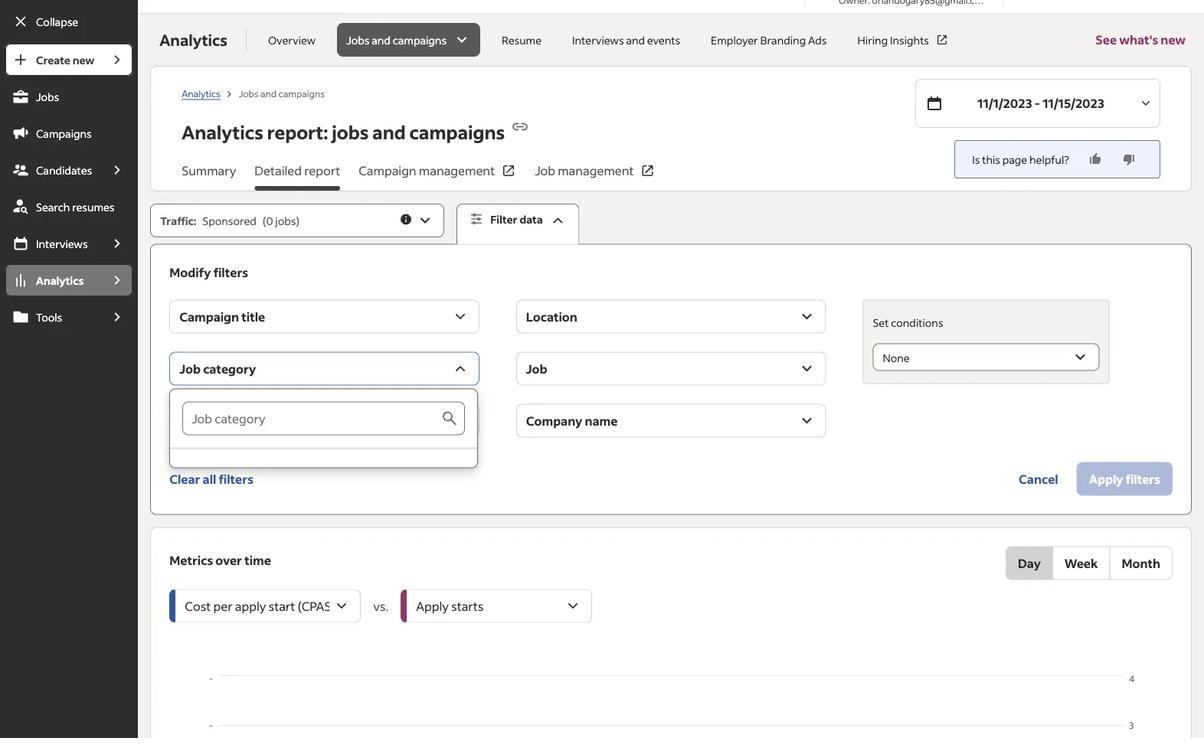 Task type: vqa. For each thing, say whether or not it's contained in the screenshot.
Record at the top
no



Task type: locate. For each thing, give the bounding box(es) containing it.
new right create
[[72, 53, 94, 67]]

2 management from the left
[[558, 163, 634, 178]]

campaign inside popup button
[[179, 309, 239, 324]]

0 vertical spatial campaign
[[359, 163, 416, 178]]

1 horizontal spatial analytics link
[[182, 87, 220, 100]]

job
[[535, 163, 555, 178], [179, 361, 201, 377], [526, 361, 547, 377]]

1 horizontal spatial jobs
[[332, 120, 369, 144]]

11/1/2023
[[977, 95, 1032, 111]]

job category
[[179, 361, 256, 377]]

none
[[883, 351, 910, 365]]

filters right all
[[219, 471, 253, 487]]

0 horizontal spatial interviews
[[36, 237, 88, 250]]

job up data at the top left of page
[[535, 163, 555, 178]]

campaign
[[359, 163, 416, 178], [179, 309, 239, 324]]

create new
[[36, 53, 94, 67]]

cancel button
[[1007, 462, 1071, 496]]

interviews link
[[5, 227, 101, 260]]

filter data button
[[457, 204, 580, 245]]

page
[[1003, 152, 1027, 166]]

new right 'what's'
[[1161, 32, 1186, 47]]

employer branding ads link
[[702, 23, 836, 57]]

helpful?
[[1030, 152, 1069, 166]]

jobs inside 'menu bar'
[[36, 90, 59, 103]]

-
[[1035, 95, 1040, 111]]

11/15/2023
[[1043, 95, 1105, 111]]

job for job management
[[535, 163, 555, 178]]

1 horizontal spatial management
[[558, 163, 634, 178]]

company name button
[[516, 404, 826, 438]]

analytics inside the analytics link
[[36, 273, 84, 287]]

name
[[585, 413, 618, 429]]

location
[[526, 309, 577, 324]]

time
[[244, 552, 271, 568]]

1 vertical spatial filters
[[219, 471, 253, 487]]

0 vertical spatial interviews
[[572, 33, 624, 47]]

campaign up this filters data based on the type of traffic a job received, not the sponsored status of the job itself. some jobs may receive both sponsored and organic traffic. combined view shows all traffic. image
[[359, 163, 416, 178]]

0 vertical spatial jobs and campaigns
[[346, 33, 447, 47]]

interviews
[[572, 33, 624, 47], [36, 237, 88, 250]]

campaign management link
[[359, 162, 516, 191]]

day
[[1018, 555, 1041, 571]]

0
[[266, 214, 273, 228]]

0 horizontal spatial jobs
[[36, 90, 59, 103]]

employer branding ads
[[711, 33, 827, 47]]

candidates
[[36, 163, 92, 177]]

company name
[[526, 413, 618, 429]]

1 management from the left
[[419, 163, 495, 178]]

collapse
[[36, 15, 78, 28]]

jobs
[[346, 33, 370, 47], [239, 87, 259, 99], [36, 90, 59, 103]]

1 horizontal spatial new
[[1161, 32, 1186, 47]]

interviews left events
[[572, 33, 624, 47]]

0 horizontal spatial jobs
[[275, 214, 296, 228]]

and
[[372, 33, 391, 47], [626, 33, 645, 47], [260, 87, 277, 99], [372, 120, 406, 144]]

0 vertical spatial new
[[1161, 32, 1186, 47]]

2 horizontal spatial jobs
[[346, 33, 370, 47]]

job inside popup button
[[179, 361, 201, 377]]

management for job management
[[558, 163, 634, 178]]

job for job category
[[179, 361, 201, 377]]

interviews for interviews and events
[[572, 33, 624, 47]]

0 horizontal spatial jobs and campaigns
[[239, 87, 325, 99]]

region
[[169, 672, 1173, 738]]

menu bar
[[0, 43, 138, 738]]

0 horizontal spatial campaign
[[179, 309, 239, 324]]

traffic: sponsored ( 0 jobs )
[[160, 214, 300, 228]]

conditions
[[891, 316, 943, 329]]

campaign left title
[[179, 309, 239, 324]]

1 horizontal spatial jobs and campaigns
[[346, 33, 447, 47]]

this page is helpful image
[[1088, 152, 1103, 167]]

hiring
[[858, 33, 888, 47]]

1 horizontal spatial campaign
[[359, 163, 416, 178]]

management for campaign management
[[419, 163, 495, 178]]

1 vertical spatial new
[[72, 53, 94, 67]]

this
[[982, 152, 1000, 166]]

sponsored
[[202, 214, 256, 228]]

see
[[1096, 32, 1117, 47]]

job category list box
[[170, 390, 477, 468]]

campaigns inside button
[[393, 33, 447, 47]]

filters
[[213, 264, 248, 280], [219, 471, 253, 487]]

1 horizontal spatial jobs
[[239, 87, 259, 99]]

all
[[203, 471, 216, 487]]

jobs and campaigns
[[346, 33, 447, 47], [239, 87, 325, 99]]

metrics over time
[[169, 552, 271, 568]]

analytics link
[[182, 87, 220, 100], [5, 264, 101, 297]]

jobs right 0
[[275, 214, 296, 228]]

campaign title button
[[169, 300, 479, 334]]

analytics report: jobs and campaigns
[[182, 120, 505, 144]]

report:
[[267, 120, 328, 144]]

job down location
[[526, 361, 547, 377]]

analytics
[[159, 30, 228, 50], [182, 87, 220, 99], [182, 120, 263, 144], [36, 273, 84, 287]]

interviews inside 'menu bar'
[[36, 237, 88, 250]]

jobs up report
[[332, 120, 369, 144]]

events
[[647, 33, 680, 47]]

candidates link
[[5, 153, 101, 187]]

interviews down search resumes link
[[36, 237, 88, 250]]

campaigns
[[393, 33, 447, 47], [278, 87, 325, 99], [409, 120, 505, 144]]

job left category
[[179, 361, 201, 377]]

1 horizontal spatial interviews
[[572, 33, 624, 47]]

1 vertical spatial interviews
[[36, 237, 88, 250]]

filters inside 'button'
[[219, 471, 253, 487]]

tools link
[[5, 300, 101, 334]]

ads
[[808, 33, 827, 47]]

detailed report
[[255, 163, 340, 178]]

company
[[526, 413, 582, 429]]

0 horizontal spatial management
[[419, 163, 495, 178]]

overview link
[[259, 23, 325, 57]]

see what's new
[[1096, 32, 1186, 47]]

month
[[1122, 555, 1161, 571]]

jobs
[[332, 120, 369, 144], [275, 214, 296, 228]]

1 vertical spatial analytics link
[[5, 264, 101, 297]]

cancel
[[1019, 471, 1058, 487]]

1 vertical spatial campaign
[[179, 309, 239, 324]]

traffic:
[[160, 214, 196, 228]]

0 vertical spatial campaigns
[[393, 33, 447, 47]]

set
[[873, 316, 889, 329]]

filters right modify
[[213, 264, 248, 280]]



Task type: describe. For each thing, give the bounding box(es) containing it.
create
[[36, 53, 70, 67]]

interviews and events
[[572, 33, 680, 47]]

0 vertical spatial filters
[[213, 264, 248, 280]]

job inside dropdown button
[[526, 361, 547, 377]]

)
[[296, 214, 300, 228]]

1 vertical spatial campaigns
[[278, 87, 325, 99]]

jobs link
[[5, 80, 133, 113]]

detailed report link
[[255, 162, 340, 191]]

jobs and campaigns button
[[337, 23, 480, 57]]

over
[[216, 552, 242, 568]]

metrics
[[169, 552, 213, 568]]

location button
[[516, 300, 826, 334]]

week
[[1065, 555, 1098, 571]]

job button
[[516, 352, 826, 386]]

campaign for campaign title
[[179, 309, 239, 324]]

title
[[242, 309, 265, 324]]

vs.
[[373, 598, 389, 614]]

hiring insights
[[858, 33, 929, 47]]

jobs and campaigns inside button
[[346, 33, 447, 47]]

campaign management
[[359, 163, 495, 178]]

resume link
[[493, 23, 551, 57]]

campaign title
[[179, 309, 265, 324]]

summary
[[182, 163, 236, 178]]

branding
[[760, 33, 806, 47]]

interviews and events link
[[563, 23, 690, 57]]

0 horizontal spatial analytics link
[[5, 264, 101, 297]]

campaigns
[[36, 126, 92, 140]]

category
[[203, 361, 256, 377]]

report
[[304, 163, 340, 178]]

is this page helpful?
[[972, 152, 1069, 166]]

and inside button
[[372, 33, 391, 47]]

clear all filters button
[[169, 462, 253, 496]]

tools
[[36, 310, 62, 324]]

set conditions
[[873, 316, 943, 329]]

filter
[[490, 213, 518, 226]]

1 vertical spatial jobs
[[275, 214, 296, 228]]

0 vertical spatial analytics link
[[182, 87, 220, 100]]

see what's new button
[[1096, 14, 1186, 66]]

what's
[[1119, 32, 1158, 47]]

insights
[[890, 33, 929, 47]]

menu bar containing create new
[[0, 43, 138, 738]]

this page is not helpful image
[[1121, 152, 1137, 167]]

collapse button
[[5, 5, 133, 38]]

overview
[[268, 33, 316, 47]]

job category button
[[169, 352, 479, 386]]

interviews for interviews
[[36, 237, 88, 250]]

create new link
[[5, 43, 101, 77]]

none button
[[873, 344, 1100, 371]]

detailed
[[255, 163, 302, 178]]

job management link
[[535, 162, 655, 191]]

Job category field
[[182, 402, 441, 436]]

clear
[[169, 471, 200, 487]]

is
[[972, 152, 980, 166]]

campaign for campaign management
[[359, 163, 416, 178]]

data
[[520, 213, 543, 226]]

search
[[36, 200, 70, 214]]

resumes
[[72, 200, 115, 214]]

0 horizontal spatial new
[[72, 53, 94, 67]]

1 vertical spatial jobs and campaigns
[[239, 87, 325, 99]]

this filters data based on the type of traffic a job received, not the sponsored status of the job itself. some jobs may receive both sponsored and organic traffic. combined view shows all traffic. image
[[399, 213, 413, 226]]

modify
[[169, 264, 211, 280]]

job management
[[535, 163, 634, 178]]

hiring insights link
[[848, 23, 958, 57]]

new inside button
[[1161, 32, 1186, 47]]

(
[[263, 214, 266, 228]]

jobs inside button
[[346, 33, 370, 47]]

summary link
[[182, 162, 236, 191]]

employer
[[711, 33, 758, 47]]

11/1/2023 - 11/15/2023
[[977, 95, 1105, 111]]

filter data
[[490, 213, 543, 226]]

modify filters
[[169, 264, 248, 280]]

show shareable url image
[[511, 118, 529, 136]]

0 vertical spatial jobs
[[332, 120, 369, 144]]

search resumes
[[36, 200, 115, 214]]

2 vertical spatial campaigns
[[409, 120, 505, 144]]

resume
[[502, 33, 542, 47]]

campaigns link
[[5, 116, 133, 150]]

search resumes link
[[5, 190, 133, 224]]

clear all filters
[[169, 471, 253, 487]]



